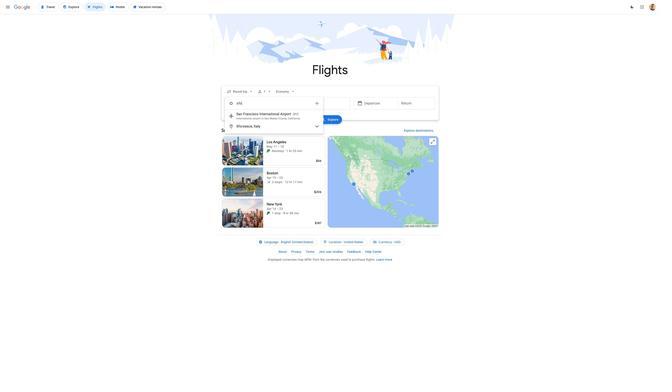 Task type: vqa. For each thing, say whether or not it's contained in the screenshot.
Toggle nearby airports for Sforzesca, Italy ICON
yes



Task type: locate. For each thing, give the bounding box(es) containing it.
 image for 187 us dollars 'text box'
[[282, 211, 283, 215]]

sforzesca, italy option
[[225, 121, 323, 132]]

0 horizontal spatial  image
[[282, 211, 283, 215]]

0 vertical spatial frontier image
[[267, 149, 270, 153]]

1 vertical spatial frontier image
[[267, 211, 270, 215]]

 image for "56 us dollars" text box
[[285, 149, 286, 153]]

list box
[[225, 110, 323, 133]]

Return text field
[[402, 98, 432, 109]]

Flight search field
[[218, 86, 442, 134]]

1 horizontal spatial  image
[[283, 180, 284, 184]]

1 frontier image from the top
[[267, 149, 270, 153]]

1 vertical spatial  image
[[283, 180, 284, 184]]

None field
[[225, 88, 255, 96], [275, 88, 297, 96], [225, 88, 255, 96], [275, 88, 297, 96]]

2 frontier image from the top
[[267, 211, 270, 215]]

frontier image for  'icon' for 187 us dollars 'text box'
[[267, 211, 270, 215]]

 image
[[285, 149, 286, 153], [283, 180, 284, 184], [282, 211, 283, 215]]

0 vertical spatial  image
[[285, 149, 286, 153]]

san francisco international airport (sfo) option
[[225, 111, 323, 121]]

2 horizontal spatial  image
[[285, 149, 286, 153]]

2 vertical spatial  image
[[282, 211, 283, 215]]

frontier image
[[267, 149, 270, 153], [267, 211, 270, 215]]



Task type: describe. For each thing, give the bounding box(es) containing it.
suggested trips from san francisco region
[[222, 125, 439, 230]]

frontier image for "56 us dollars" text box  'icon'
[[267, 149, 270, 153]]

frontier, spirit, and sun country airlines image
[[267, 180, 270, 184]]

Where to?  text field
[[289, 97, 350, 110]]

origin, select multiple airports image
[[315, 101, 320, 106]]

 image for 206 us dollars text field
[[283, 180, 284, 184]]

toggle nearby airports for sforzesca, italy image
[[315, 124, 320, 129]]

change appearance image
[[627, 2, 638, 12]]

56 US dollars text field
[[316, 159, 322, 163]]

Departure text field
[[364, 98, 395, 109]]

Where else? text field
[[237, 98, 312, 109]]

enter your origin dialog
[[225, 97, 324, 134]]

187 US dollars text field
[[315, 221, 322, 225]]

main menu image
[[5, 4, 11, 10]]

list box inside enter your origin dialog
[[225, 110, 323, 133]]

206 US dollars text field
[[314, 190, 322, 194]]



